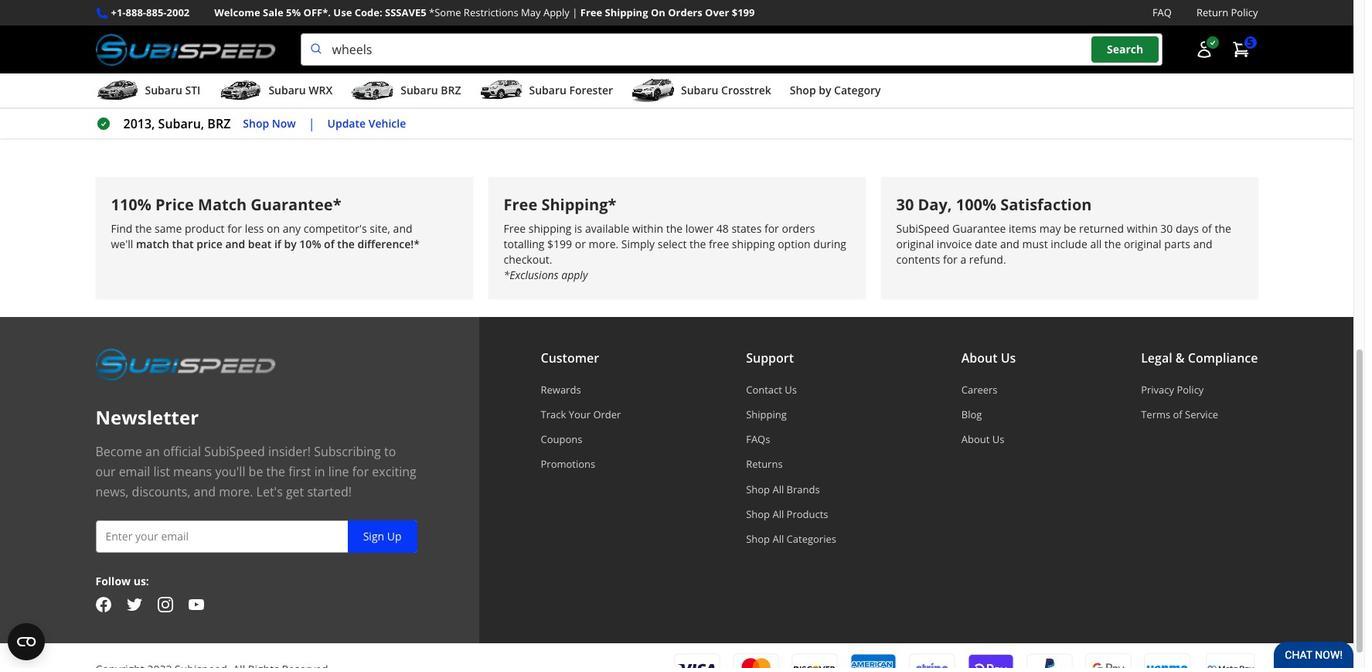 Task type: locate. For each thing, give the bounding box(es) containing it.
0 horizontal spatial by
[[284, 236, 297, 251]]

subispeed up you'll
[[204, 443, 265, 460]]

become
[[96, 443, 142, 460]]

$139.00
[[105, 26, 151, 43]]

and down days on the right of the page
[[1194, 236, 1213, 251]]

us:
[[134, 574, 149, 588]]

the inside the become an official subispeed insider! subscribing to our email list means you'll be the first in line for exciting news, discounts, and more. let's get started!
[[266, 463, 285, 480]]

subaru up vehicle
[[401, 83, 438, 98]]

the right all
[[1105, 236, 1122, 251]]

checkout.
[[504, 252, 552, 267]]

exciting
[[372, 463, 417, 480]]

privacy
[[1142, 383, 1175, 396]]

5 subaru from the left
[[681, 83, 719, 98]]

1 vertical spatial |
[[308, 115, 315, 132]]

mastercard image
[[733, 653, 779, 668]]

we'll
[[111, 236, 133, 251]]

compliance
[[1189, 349, 1259, 366]]

*some
[[429, 5, 461, 19]]

youtube logo image
[[188, 597, 204, 613]]

shop all products
[[746, 507, 829, 521]]

and up difference!*
[[393, 221, 413, 236]]

$199 left the or on the left top
[[548, 236, 572, 251]]

and left beat
[[225, 236, 245, 251]]

the right days on the right of the page
[[1215, 221, 1232, 236]]

1 vertical spatial about us
[[962, 432, 1005, 446]]

and inside the become an official subispeed insider! subscribing to our email list means you'll be the first in line for exciting news, discounts, and more. let's get started!
[[194, 483, 216, 500]]

us up 'shipping' link at right
[[785, 383, 797, 396]]

about down blog
[[962, 432, 990, 446]]

track your order link
[[541, 407, 621, 421]]

3 all from the top
[[773, 532, 784, 546]]

1 about us from the top
[[962, 349, 1016, 366]]

for left a
[[943, 252, 958, 267]]

of right terms
[[1174, 407, 1183, 421]]

$199 right over
[[732, 5, 755, 19]]

find
[[111, 221, 133, 236]]

1 horizontal spatial 30
[[1161, 221, 1173, 236]]

sign up
[[363, 529, 402, 543]]

more. inside free shipping* free shipping is available within the lower 48 states for orders totalling $199 or more. simply select the free shipping option during checkout. *exclusions apply
[[589, 236, 619, 251]]

subispeed
[[897, 221, 950, 236], [204, 443, 265, 460]]

$199
[[732, 5, 755, 19], [548, 236, 572, 251]]

totalling
[[504, 236, 545, 251]]

1 horizontal spatial brz
[[441, 83, 461, 98]]

885-
[[146, 5, 167, 19]]

0 vertical spatial of
[[1202, 221, 1212, 236]]

0 horizontal spatial more.
[[219, 483, 253, 500]]

shipping up $1,220.50
[[605, 5, 648, 19]]

include
[[1051, 236, 1088, 251]]

1 all from the top
[[773, 482, 784, 496]]

subaru inside subaru wrx dropdown button
[[269, 83, 306, 98]]

button image
[[1195, 40, 1214, 59]]

1 vertical spatial all
[[773, 507, 784, 521]]

legal & compliance
[[1142, 349, 1259, 366]]

0 vertical spatial |
[[572, 5, 578, 19]]

2 vertical spatial us
[[993, 432, 1005, 446]]

be
[[1064, 221, 1077, 236], [249, 463, 263, 480]]

shop all products link
[[746, 507, 837, 521]]

rewards
[[541, 383, 581, 396]]

1 vertical spatial $199
[[548, 236, 572, 251]]

0 vertical spatial shipping
[[529, 221, 572, 236]]

subaru inside subaru forester dropdown button
[[529, 83, 567, 98]]

the
[[135, 221, 152, 236], [666, 221, 683, 236], [1215, 221, 1232, 236], [337, 236, 355, 251], [690, 236, 706, 251], [1105, 236, 1122, 251], [266, 463, 285, 480]]

*exclusions
[[504, 267, 559, 282]]

0 vertical spatial free
[[581, 5, 603, 19]]

original up contents
[[897, 236, 934, 251]]

the up let's
[[266, 463, 285, 480]]

shop down shop all brands
[[746, 507, 770, 521]]

subaru sti
[[145, 83, 201, 98]]

the up match
[[135, 221, 152, 236]]

metapay image
[[1208, 666, 1254, 668]]

be up let's
[[249, 463, 263, 480]]

states
[[732, 221, 762, 236]]

0 horizontal spatial of
[[324, 236, 335, 251]]

1 horizontal spatial more.
[[589, 236, 619, 251]]

0 vertical spatial subispeed
[[897, 221, 950, 236]]

return
[[1197, 5, 1229, 19]]

1 horizontal spatial within
[[1127, 221, 1158, 236]]

2 all from the top
[[773, 507, 784, 521]]

track your order
[[541, 407, 621, 421]]

for inside free shipping* free shipping is available within the lower 48 states for orders totalling $199 or more. simply select the free shipping option during checkout. *exclusions apply
[[765, 221, 779, 236]]

subaru inside subaru crosstrek dropdown button
[[681, 83, 719, 98]]

shipping
[[605, 5, 648, 19], [746, 407, 787, 421]]

by right if
[[284, 236, 297, 251]]

1 about from the top
[[962, 349, 998, 366]]

1 vertical spatial subispeed
[[204, 443, 265, 460]]

crosstrek
[[722, 83, 772, 98]]

categories
[[787, 532, 837, 546]]

30 up parts
[[1161, 221, 1173, 236]]

email
[[119, 463, 150, 480]]

about us down blog link at right
[[962, 432, 1005, 446]]

1 vertical spatial be
[[249, 463, 263, 480]]

of down the competitor's
[[324, 236, 335, 251]]

policy
[[1232, 5, 1259, 19], [1177, 383, 1204, 396]]

0 vertical spatial about
[[962, 349, 998, 366]]

1 horizontal spatial shipping
[[746, 407, 787, 421]]

4 subaru from the left
[[529, 83, 567, 98]]

for
[[228, 221, 242, 236], [765, 221, 779, 236], [943, 252, 958, 267], [352, 463, 369, 480]]

1 horizontal spatial shipping
[[732, 236, 775, 251]]

free shipping* free shipping is available within the lower 48 states for orders totalling $199 or more. simply select the free shipping option during checkout. *exclusions apply
[[504, 194, 847, 282]]

subaru left sti
[[145, 83, 182, 98]]

the down lower
[[690, 236, 706, 251]]

all
[[773, 482, 784, 496], [773, 507, 784, 521], [773, 532, 784, 546]]

shop for shop all categories
[[746, 532, 770, 546]]

more. down available
[[589, 236, 619, 251]]

within right 'returned'
[[1127, 221, 1158, 236]]

subaru for subaru wrx
[[269, 83, 306, 98]]

brz inside dropdown button
[[441, 83, 461, 98]]

subispeed inside the become an official subispeed insider! subscribing to our email list means you'll be the first in line for exciting news, discounts, and more. let's get started!
[[204, 443, 265, 460]]

guarantee*
[[251, 194, 341, 215]]

of inside 30 day, 100% satisfaction subispeed guarantee items may be returned within 30 days of the original invoice date and must include all the original parts and contents for a refund.
[[1202, 221, 1212, 236]]

and down means at the left
[[194, 483, 216, 500]]

competitor's
[[304, 221, 367, 236]]

1 horizontal spatial subispeed
[[897, 221, 950, 236]]

means
[[173, 463, 212, 480]]

returns link
[[746, 457, 837, 471]]

$119.95
[[439, 26, 485, 43]]

a subaru forester thumbnail image image
[[480, 79, 523, 102]]

a subaru wrx thumbnail image image
[[219, 79, 262, 102]]

for right line
[[352, 463, 369, 480]]

select
[[658, 236, 687, 251]]

more. down you'll
[[219, 483, 253, 500]]

more.
[[589, 236, 619, 251], [219, 483, 253, 500]]

subispeed logo image down 2002
[[96, 33, 276, 66]]

2 within from the left
[[1127, 221, 1158, 236]]

0 vertical spatial subispeed logo image
[[96, 33, 276, 66]]

1 vertical spatial policy
[[1177, 383, 1204, 396]]

Enter your email text field
[[96, 520, 417, 553]]

1 horizontal spatial policy
[[1232, 5, 1259, 19]]

by
[[819, 83, 832, 98], [284, 236, 297, 251]]

all down shop all products
[[773, 532, 784, 546]]

search input field
[[301, 33, 1163, 66]]

subispeed logo image up newsletter
[[96, 348, 276, 380]]

30 day, 100% satisfaction subispeed guarantee items may be returned within 30 days of the original invoice date and must include all the original parts and contents for a refund.
[[897, 194, 1232, 267]]

shop for shop by category
[[790, 83, 816, 98]]

1 horizontal spatial original
[[1124, 236, 1162, 251]]

1 vertical spatial shipping
[[746, 407, 787, 421]]

about us up careers link
[[962, 349, 1016, 366]]

1 vertical spatial us
[[785, 383, 797, 396]]

day,
[[918, 194, 952, 215]]

shop left category
[[790, 83, 816, 98]]

shop by category
[[790, 83, 881, 98]]

search
[[1107, 42, 1144, 57]]

match
[[198, 194, 247, 215]]

1 within from the left
[[633, 221, 664, 236]]

subaru brz button
[[351, 77, 461, 108]]

of right days on the right of the page
[[1202, 221, 1212, 236]]

subaru for subaru crosstrek
[[681, 83, 719, 98]]

subaru up now
[[269, 83, 306, 98]]

brz right subaru,
[[208, 115, 231, 132]]

2002
[[167, 5, 190, 19]]

customer
[[541, 349, 599, 366]]

shop left now
[[243, 116, 269, 131]]

promotions link
[[541, 457, 621, 471]]

0 horizontal spatial be
[[249, 463, 263, 480]]

0 horizontal spatial original
[[897, 236, 934, 251]]

1 vertical spatial subispeed logo image
[[96, 348, 276, 380]]

shop all categories link
[[746, 532, 837, 546]]

all down shop all brands
[[773, 507, 784, 521]]

subispeed down day,
[[897, 221, 950, 236]]

original
[[897, 236, 934, 251], [1124, 236, 1162, 251]]

1 horizontal spatial |
[[572, 5, 578, 19]]

within up simply
[[633, 221, 664, 236]]

shipping down contact on the right bottom of page
[[746, 407, 787, 421]]

discounts,
[[132, 483, 191, 500]]

2 about us from the top
[[962, 432, 1005, 446]]

get
[[286, 483, 304, 500]]

2 subaru from the left
[[269, 83, 306, 98]]

shop down "returns"
[[746, 482, 770, 496]]

find the same product for less on any competitor's site, and we'll
[[111, 221, 413, 251]]

by left category
[[819, 83, 832, 98]]

| right now
[[308, 115, 315, 132]]

policy up 5
[[1232, 5, 1259, 19]]

subispeed logo image
[[96, 33, 276, 66], [96, 348, 276, 380]]

3 subaru from the left
[[401, 83, 438, 98]]

sale
[[263, 5, 284, 19]]

$109.00 link
[[767, 0, 921, 57]]

date
[[975, 236, 998, 251]]

us down blog link at right
[[993, 432, 1005, 446]]

subaru crosstrek button
[[632, 77, 772, 108]]

| right apply
[[572, 5, 578, 19]]

1 horizontal spatial by
[[819, 83, 832, 98]]

about
[[962, 349, 998, 366], [962, 432, 990, 446]]

0 vertical spatial by
[[819, 83, 832, 98]]

policy up terms of service link
[[1177, 383, 1204, 396]]

1 vertical spatial more.
[[219, 483, 253, 500]]

satisfaction
[[1001, 194, 1092, 215]]

subaru inside subaru sti dropdown button
[[145, 83, 182, 98]]

for inside 30 day, 100% satisfaction subispeed guarantee items may be returned within 30 days of the original invoice date and must include all the original parts and contents for a refund.
[[943, 252, 958, 267]]

subaru left forester
[[529, 83, 567, 98]]

0 vertical spatial about us
[[962, 349, 1016, 366]]

the inside find the same product for less on any competitor's site, and we'll
[[135, 221, 152, 236]]

about up careers
[[962, 349, 998, 366]]

within inside free shipping* free shipping is available within the lower 48 states for orders totalling $199 or more. simply select the free shipping option during checkout. *exclusions apply
[[633, 221, 664, 236]]

shop inside dropdown button
[[790, 83, 816, 98]]

discover image
[[792, 653, 838, 668]]

2 vertical spatial all
[[773, 532, 784, 546]]

match that price and beat if by 10% of the difference!*
[[136, 236, 420, 251]]

all
[[1091, 236, 1102, 251]]

2 horizontal spatial of
[[1202, 221, 1212, 236]]

1 vertical spatial shipping
[[732, 236, 775, 251]]

30
[[897, 194, 914, 215], [1161, 221, 1173, 236]]

shipping down the states
[[732, 236, 775, 251]]

2 original from the left
[[1124, 236, 1162, 251]]

shipping left is
[[529, 221, 572, 236]]

shop for shop all products
[[746, 507, 770, 521]]

our
[[96, 463, 116, 480]]

1 vertical spatial of
[[324, 236, 335, 251]]

subaru,
[[158, 115, 204, 132]]

shipping*
[[542, 194, 617, 215]]

0 vertical spatial be
[[1064, 221, 1077, 236]]

1 horizontal spatial be
[[1064, 221, 1077, 236]]

110%
[[111, 194, 151, 215]]

0 vertical spatial brz
[[441, 83, 461, 98]]

100%
[[956, 194, 997, 215]]

subaru inside subaru brz dropdown button
[[401, 83, 438, 98]]

to
[[384, 443, 396, 460]]

30 left day,
[[897, 194, 914, 215]]

0 horizontal spatial policy
[[1177, 383, 1204, 396]]

line
[[328, 463, 349, 480]]

promotions
[[541, 457, 596, 471]]

shop down shop all products
[[746, 532, 770, 546]]

us up careers link
[[1001, 349, 1016, 366]]

be up include
[[1064, 221, 1077, 236]]

+1-888-885-2002
[[111, 5, 190, 19]]

1 subaru from the left
[[145, 83, 182, 98]]

subaru left crosstrek
[[681, 83, 719, 98]]

1 vertical spatial free
[[504, 194, 538, 215]]

0 horizontal spatial $199
[[548, 236, 572, 251]]

0 horizontal spatial subispeed
[[204, 443, 265, 460]]

$26.00 link
[[1101, 0, 1256, 57]]

0 horizontal spatial 30
[[897, 194, 914, 215]]

for left less
[[228, 221, 242, 236]]

us for about us link
[[993, 432, 1005, 446]]

for right the states
[[765, 221, 779, 236]]

policy inside 'link'
[[1232, 5, 1259, 19]]

about us
[[962, 349, 1016, 366], [962, 432, 1005, 446]]

2 vertical spatial of
[[1174, 407, 1183, 421]]

0 vertical spatial more.
[[589, 236, 619, 251]]

1 horizontal spatial $199
[[732, 5, 755, 19]]

us
[[1001, 349, 1016, 366], [785, 383, 797, 396], [993, 432, 1005, 446]]

0 vertical spatial policy
[[1232, 5, 1259, 19]]

1 vertical spatial about
[[962, 432, 990, 446]]

the down the competitor's
[[337, 236, 355, 251]]

within
[[633, 221, 664, 236], [1127, 221, 1158, 236]]

brz left "a subaru forester thumbnail image"
[[441, 83, 461, 98]]

0 horizontal spatial shipping
[[605, 5, 648, 19]]

original left parts
[[1124, 236, 1162, 251]]

contact us
[[746, 383, 797, 396]]

0 horizontal spatial within
[[633, 221, 664, 236]]

newsletter
[[96, 404, 199, 430]]

all left the brands
[[773, 482, 784, 496]]

0 horizontal spatial brz
[[208, 115, 231, 132]]

within inside 30 day, 100% satisfaction subispeed guarantee items may be returned within 30 days of the original invoice date and must include all the original parts and contents for a refund.
[[1127, 221, 1158, 236]]

0 vertical spatial all
[[773, 482, 784, 496]]

may
[[1040, 221, 1061, 236]]



Task type: describe. For each thing, give the bounding box(es) containing it.
subaru forester
[[529, 83, 613, 98]]

over
[[705, 5, 730, 19]]

1 vertical spatial 30
[[1161, 221, 1173, 236]]

about us link
[[962, 432, 1016, 446]]

amex image
[[850, 653, 897, 668]]

0 vertical spatial 30
[[897, 194, 914, 215]]

sssave5
[[385, 5, 427, 19]]

1 original from the left
[[897, 236, 934, 251]]

for inside find the same product for less on any competitor's site, and we'll
[[228, 221, 242, 236]]

open widget image
[[8, 623, 45, 660]]

2 about from the top
[[962, 432, 990, 446]]

and inside find the same product for less on any competitor's site, and we'll
[[393, 221, 413, 236]]

stripe image
[[909, 653, 955, 668]]

visa image
[[674, 653, 720, 668]]

$109.00
[[773, 26, 819, 43]]

if
[[274, 236, 281, 251]]

orders
[[668, 5, 703, 19]]

the up select
[[666, 221, 683, 236]]

more. inside the become an official subispeed insider! subscribing to our email list means you'll be the first in line for exciting news, discounts, and more. let's get started!
[[219, 483, 253, 500]]

subaru forester button
[[480, 77, 613, 108]]

by inside dropdown button
[[819, 83, 832, 98]]

contents
[[897, 252, 941, 267]]

become an official subispeed insider! subscribing to our email list means you'll be the first in line for exciting news, discounts, and more. let's get started!
[[96, 443, 417, 500]]

faqs
[[746, 432, 771, 446]]

1 horizontal spatial of
[[1174, 407, 1183, 421]]

and down items
[[1001, 236, 1020, 251]]

all for brands
[[773, 482, 784, 496]]

contact
[[746, 383, 783, 396]]

follow us:
[[96, 574, 149, 588]]

order
[[593, 407, 621, 421]]

subaru for subaru forester
[[529, 83, 567, 98]]

privacy policy link
[[1142, 383, 1259, 396]]

simply
[[622, 236, 655, 251]]

forester
[[570, 83, 613, 98]]

service
[[1186, 407, 1219, 421]]

site,
[[370, 221, 391, 236]]

subispeed inside 30 day, 100% satisfaction subispeed guarantee items may be returned within 30 days of the original invoice date and must include all the original parts and contents for a refund.
[[897, 221, 950, 236]]

blog link
[[962, 407, 1016, 421]]

0 horizontal spatial shipping
[[529, 221, 572, 236]]

110% price match guarantee*
[[111, 194, 341, 215]]

a subaru brz thumbnail image image
[[351, 79, 395, 102]]

a
[[961, 252, 967, 267]]

googlepay image
[[1085, 653, 1132, 668]]

subaru sti button
[[96, 77, 201, 108]]

faq
[[1153, 5, 1172, 19]]

5 button
[[1225, 34, 1259, 65]]

wrx
[[309, 83, 333, 98]]

for inside the become an official subispeed insider! subscribing to our email list means you'll be the first in line for exciting news, discounts, and more. let's get started!
[[352, 463, 369, 480]]

twitter logo image
[[126, 597, 142, 613]]

less
[[245, 221, 264, 236]]

coupons link
[[541, 432, 621, 446]]

shop for shop now
[[243, 116, 269, 131]]

1 vertical spatial by
[[284, 236, 297, 251]]

any
[[283, 221, 301, 236]]

difference!*
[[358, 236, 420, 251]]

be inside 30 day, 100% satisfaction subispeed guarantee items may be returned within 30 days of the original invoice date and must include all the original parts and contents for a refund.
[[1064, 221, 1077, 236]]

instagram logo image
[[157, 597, 173, 613]]

product
[[185, 221, 225, 236]]

items
[[1009, 221, 1037, 236]]

an
[[145, 443, 160, 460]]

1 subispeed logo image from the top
[[96, 33, 276, 66]]

now
[[272, 116, 296, 131]]

48
[[717, 221, 729, 236]]

list
[[154, 463, 170, 480]]

orders
[[782, 221, 815, 236]]

shop for shop all brands
[[746, 482, 770, 496]]

must
[[1023, 236, 1048, 251]]

beat
[[248, 236, 272, 251]]

terms of service link
[[1142, 407, 1259, 421]]

apply
[[562, 267, 588, 282]]

subaru for subaru sti
[[145, 83, 182, 98]]

vehicle
[[369, 116, 406, 131]]

subaru for subaru brz
[[401, 83, 438, 98]]

contact us link
[[746, 383, 837, 396]]

policy for privacy policy
[[1177, 383, 1204, 396]]

subaru brz
[[401, 83, 461, 98]]

paypal image
[[1027, 653, 1073, 668]]

facebook logo image
[[96, 597, 111, 613]]

refund.
[[970, 252, 1007, 267]]

first
[[289, 463, 311, 480]]

rewards link
[[541, 383, 621, 396]]

2013, subaru, brz
[[123, 115, 231, 132]]

terms
[[1142, 407, 1171, 421]]

$199 inside free shipping* free shipping is available within the lower 48 states for orders totalling $199 or more. simply select the free shipping option during checkout. *exclusions apply
[[548, 236, 572, 251]]

$15.00 link
[[934, 0, 1088, 57]]

let's
[[256, 483, 283, 500]]

shop all brands
[[746, 482, 820, 496]]

2 subispeed logo image from the top
[[96, 348, 276, 380]]

$15.00
[[940, 26, 979, 43]]

track
[[541, 407, 566, 421]]

us for contact us link
[[785, 383, 797, 396]]

shipping link
[[746, 407, 837, 421]]

all for categories
[[773, 532, 784, 546]]

a subaru sti thumbnail image image
[[96, 79, 139, 102]]

shop now link
[[243, 115, 296, 133]]

return policy
[[1197, 5, 1259, 19]]

careers
[[962, 383, 998, 396]]

be inside the become an official subispeed insider! subscribing to our email list means you'll be the first in line for exciting news, discounts, and more. let's get started!
[[249, 463, 263, 480]]

0 horizontal spatial |
[[308, 115, 315, 132]]

free
[[709, 236, 729, 251]]

news,
[[96, 483, 129, 500]]

started!
[[307, 483, 352, 500]]

$1,220.50
[[606, 26, 662, 43]]

1 vertical spatial brz
[[208, 115, 231, 132]]

0 vertical spatial $199
[[732, 5, 755, 19]]

in
[[314, 463, 325, 480]]

a subaru crosstrek thumbnail image image
[[632, 79, 675, 102]]

careers link
[[962, 383, 1016, 396]]

shoppay image
[[968, 653, 1014, 668]]

up
[[387, 529, 402, 543]]

category
[[835, 83, 881, 98]]

subaru wrx
[[269, 83, 333, 98]]

all for products
[[773, 507, 784, 521]]

faqs link
[[746, 432, 837, 446]]

subaru crosstrek
[[681, 83, 772, 98]]

$30.00
[[272, 26, 311, 43]]

venmo image
[[1144, 653, 1191, 668]]

parts
[[1165, 236, 1191, 251]]

may
[[521, 5, 541, 19]]

2 vertical spatial free
[[504, 221, 526, 236]]

0 vertical spatial us
[[1001, 349, 1016, 366]]

update
[[328, 116, 366, 131]]

shop all brands link
[[746, 482, 837, 496]]

guarantee
[[953, 221, 1006, 236]]

policy for return policy
[[1232, 5, 1259, 19]]

0 vertical spatial shipping
[[605, 5, 648, 19]]

sign
[[363, 529, 384, 543]]

*some restrictions may apply | free shipping on orders over $199
[[429, 5, 755, 19]]



